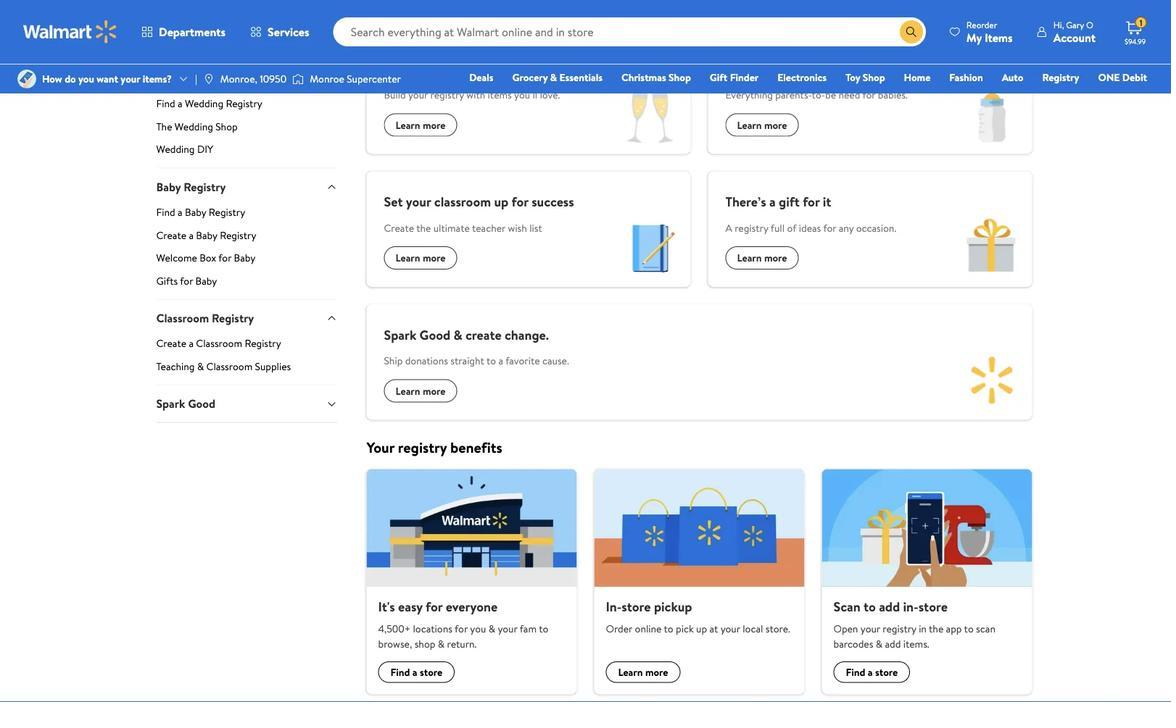 Task type: describe. For each thing, give the bounding box(es) containing it.
find a wedding registry link
[[156, 96, 338, 116]]

classroom inside dropdown button
[[156, 310, 209, 326]]

for left it
[[803, 193, 820, 211]]

to-
[[812, 88, 826, 102]]

store.
[[766, 622, 791, 636]]

open
[[834, 622, 858, 636]]

departments button
[[129, 15, 238, 49]]

more for a
[[764, 251, 787, 265]]

teaching
[[156, 360, 195, 374]]

wedding up wedding diy
[[175, 119, 213, 133]]

wedding diy
[[156, 142, 213, 156]]

donations
[[405, 354, 448, 368]]

to right scan
[[864, 598, 876, 617]]

home
[[904, 70, 931, 85]]

up inside in-store pickup order online to pick up at your local store.
[[696, 622, 707, 636]]

learn more button for your
[[384, 247, 457, 270]]

order
[[606, 622, 633, 636]]

items.
[[904, 637, 930, 651]]

the
[[156, 119, 172, 133]]

you'll
[[514, 88, 538, 102]]

wish
[[508, 221, 527, 235]]

one debit walmart+
[[1098, 70, 1148, 105]]

registry right a
[[735, 221, 769, 235]]

find inside scan to add in-store list item
[[846, 666, 866, 680]]

deals
[[469, 70, 494, 85]]

teaching & classroom supplies
[[156, 360, 291, 374]]

learn for spark
[[396, 384, 420, 398]]

a right select
[[409, 4, 416, 24]]

welcome
[[156, 251, 197, 265]]

diy
[[197, 142, 213, 156]]

it's
[[378, 598, 395, 617]]

good for spark good & create change.
[[420, 326, 451, 344]]

gifts for baby
[[156, 274, 217, 288]]

learn inside in-store pickup list item
[[618, 666, 643, 680]]

a left gift
[[770, 193, 776, 211]]

account
[[1054, 29, 1096, 45]]

gift
[[710, 70, 728, 85]]

monroe,
[[220, 72, 257, 86]]

create the ultimate teacher wish list
[[384, 221, 542, 235]]

|
[[195, 72, 197, 86]]

 image for monroe supercenter
[[292, 72, 304, 86]]

baby for find
[[185, 205, 206, 219]]

change.
[[505, 326, 549, 344]]

& down everyone
[[489, 622, 495, 636]]

straight
[[451, 354, 484, 368]]

for down toy shop link
[[863, 88, 876, 102]]

find a baby registry
[[156, 205, 245, 219]]

registry up cheers to the happy couple
[[420, 4, 469, 24]]

christmas shop link
[[615, 70, 698, 85]]

box
[[200, 251, 216, 265]]

$94.99
[[1125, 36, 1146, 46]]

a up the wedding shop
[[178, 96, 183, 111]]

build your registry with items you'll love.
[[384, 88, 560, 102]]

finder
[[730, 70, 759, 85]]

couple
[[502, 60, 540, 78]]

with
[[467, 88, 485, 102]]

wedding registry
[[156, 47, 246, 63]]

your
[[367, 438, 395, 458]]

your right set
[[406, 193, 431, 211]]

spark good button
[[156, 385, 338, 423]]

for the new bundle of joy
[[726, 60, 870, 78]]

return.
[[447, 637, 477, 651]]

for left any
[[824, 221, 837, 235]]

0 horizontal spatial you
[[78, 72, 94, 86]]

scan
[[834, 598, 861, 617]]

want
[[97, 72, 118, 86]]

classroom registry button
[[156, 299, 338, 337]]

grocery & essentials
[[513, 70, 603, 85]]

learn more for your
[[396, 251, 446, 265]]

learn more for the
[[737, 118, 787, 132]]

favorite
[[506, 354, 540, 368]]

& left create
[[454, 326, 463, 344]]

baby registry
[[156, 179, 226, 195]]

auto
[[1002, 70, 1024, 85]]

create for create the ultimate teacher wish list
[[384, 221, 414, 235]]

ship
[[384, 354, 403, 368]]

wedding inside dropdown button
[[156, 47, 201, 63]]

auto link
[[996, 70, 1030, 85]]

for up wish
[[512, 193, 529, 211]]

0 vertical spatial add
[[879, 598, 900, 617]]

at
[[710, 622, 718, 636]]

the inside scan to add in-store open your registry in the app to scan barcodes & add items.
[[929, 622, 944, 636]]

your inside in-store pickup order online to pick up at your local store.
[[721, 622, 740, 636]]

more for your
[[423, 251, 446, 265]]

to inside in-store pickup order online to pick up at your local store.
[[664, 622, 674, 636]]

shop for christmas shop
[[669, 70, 691, 85]]

list containing it's easy for everyone
[[358, 470, 1041, 695]]

fashion
[[950, 70, 983, 85]]

learn more for to
[[396, 118, 446, 132]]

teaching & classroom supplies link
[[156, 360, 338, 385]]

wedding diy link
[[156, 142, 338, 168]]

wedding up the wedding shop
[[185, 96, 223, 111]]

a down shop at the bottom left of page
[[413, 666, 418, 680]]

in-
[[606, 598, 622, 617]]

a registry full of ideas for any occasion.
[[726, 221, 897, 235]]

more for good
[[423, 384, 446, 398]]

ultimate
[[434, 221, 470, 235]]

a down barcodes
[[868, 666, 873, 680]]

registry inside scan to add in-store open your registry in the app to scan barcodes & add items.
[[883, 622, 917, 636]]

1
[[1140, 16, 1143, 29]]

for inside welcome box for baby link
[[219, 251, 232, 265]]

list
[[530, 221, 542, 235]]

grocery & essentials link
[[506, 70, 609, 85]]

4,500+
[[378, 622, 411, 636]]

for inside gifts for baby link
[[180, 274, 193, 288]]

set your classroom up for success& create change. create the ultimate teacher wish list. learn more. image
[[611, 207, 691, 287]]

cause.
[[543, 354, 569, 368]]

scan to add in-store list item
[[813, 470, 1041, 695]]

store down scan to add in-store open your registry in the app to scan barcodes & add items.
[[875, 666, 898, 680]]

it
[[823, 193, 832, 211]]

supplies
[[255, 360, 291, 374]]

ship donations straight to a favorite cause.
[[384, 354, 569, 368]]

barcodes
[[834, 637, 874, 651]]

teacher
[[472, 221, 506, 235]]

build
[[384, 88, 406, 102]]

learn more button for a
[[726, 247, 799, 270]]

& right teaching
[[197, 360, 204, 374]]

to right app
[[964, 622, 974, 636]]

create for create a baby registry
[[156, 228, 186, 242]]

gifts for baby link
[[156, 274, 338, 299]]

learn more inside in-store pickup list item
[[618, 666, 668, 680]]

store inside in-store pickup order online to pick up at your local store.
[[622, 598, 651, 617]]

in-store pickup order online to pick up at your local store.
[[606, 598, 791, 636]]

for up the 'locations'
[[426, 598, 443, 617]]

in-
[[903, 598, 919, 617]]

babies.
[[878, 88, 908, 102]]

0 horizontal spatial shop
[[216, 119, 238, 133]]

spark for spark good & create change.
[[384, 326, 417, 344]]

home link
[[898, 70, 937, 85]]

baby for gifts
[[196, 274, 217, 288]]

for up "return."
[[455, 622, 468, 636]]

a down baby registry
[[178, 205, 183, 219]]

& inside scan to add in-store open your registry in the app to scan barcodes & add items.
[[876, 637, 883, 651]]

in-store pickup list item
[[586, 470, 813, 695]]

the wedding shop link
[[156, 119, 338, 139]]

departments
[[159, 24, 226, 40]]

your inside it's easy for everyone 4,500+ locations for you & your fam to browse, shop & return.
[[498, 622, 518, 636]]

learn more button for the
[[726, 114, 799, 137]]

new
[[770, 60, 793, 78]]

set
[[384, 193, 403, 211]]

create a baby registry
[[156, 228, 256, 242]]

create a baby registry link
[[156, 228, 338, 248]]

for the new bundle of joy. everything parents-to-be need for babies. learn more image
[[953, 74, 1033, 154]]

christmas shop
[[622, 70, 691, 85]]

shop
[[415, 637, 436, 651]]

services
[[268, 24, 309, 40]]

baby for create
[[196, 228, 217, 242]]

find inside find a wedding registry link
[[156, 96, 175, 111]]

1 horizontal spatial of
[[838, 60, 850, 78]]

learn for there's
[[737, 251, 762, 265]]

 image for monroe, 10950
[[203, 73, 215, 85]]

to right straight
[[487, 354, 496, 368]]



Task type: locate. For each thing, give the bounding box(es) containing it.
good for spark good
[[188, 396, 215, 412]]

learn for set
[[396, 251, 420, 265]]

to right cheers
[[427, 60, 439, 78]]

do
[[65, 72, 76, 86]]

store up online at the right bottom of page
[[622, 598, 651, 617]]

to
[[427, 60, 439, 78], [487, 354, 496, 368], [864, 598, 876, 617], [539, 622, 549, 636], [664, 622, 674, 636], [964, 622, 974, 636]]

monroe supercenter
[[310, 72, 401, 86]]

walmart+
[[1104, 91, 1148, 105]]

how do you want your items?
[[42, 72, 172, 86]]

baby up the welcome box for baby
[[196, 228, 217, 242]]

find
[[156, 96, 175, 111], [156, 205, 175, 219], [391, 666, 410, 680], [846, 666, 866, 680]]

learn more down ultimate in the left top of the page
[[396, 251, 446, 265]]

it's easy for everyone list item
[[358, 470, 586, 695]]

to right fam
[[539, 622, 549, 636]]

your left fam
[[498, 622, 518, 636]]

create for create a classroom registry
[[156, 337, 186, 351]]

learn more down full
[[737, 251, 787, 265]]

to inside it's easy for everyone 4,500+ locations for you & your fam to browse, shop & return.
[[539, 622, 549, 636]]

wedding down the
[[156, 142, 195, 156]]

add
[[879, 598, 900, 617], [885, 637, 901, 651]]

learn more down build
[[396, 118, 446, 132]]

grocery
[[513, 70, 548, 85]]

for right gifts
[[180, 274, 193, 288]]

create down set
[[384, 221, 414, 235]]

1 vertical spatial up
[[696, 622, 707, 636]]

learn more down donations
[[396, 384, 446, 398]]

registry link
[[1036, 70, 1086, 85]]

add left in-
[[879, 598, 900, 617]]

learn more for good
[[396, 384, 446, 398]]

for
[[726, 60, 744, 78]]

learn more button down full
[[726, 247, 799, 270]]

your right at
[[721, 622, 740, 636]]

create a wedding registry link
[[156, 74, 338, 93]]

app
[[946, 622, 962, 636]]

learn more down everything
[[737, 118, 787, 132]]

create
[[156, 74, 186, 88], [384, 221, 414, 235], [156, 228, 186, 242], [156, 337, 186, 351]]

0 horizontal spatial up
[[494, 193, 509, 211]]

a left favorite
[[499, 354, 503, 368]]

more
[[423, 118, 446, 132], [764, 118, 787, 132], [423, 251, 446, 265], [764, 251, 787, 265], [423, 384, 446, 398], [645, 666, 668, 680]]

classroom down gifts for baby
[[156, 310, 209, 326]]

there's a gift for it
[[726, 193, 832, 211]]

of
[[838, 60, 850, 78], [787, 221, 797, 235]]

store inside it's easy for everyone list item
[[420, 666, 443, 680]]

select
[[367, 4, 406, 24]]

1 vertical spatial of
[[787, 221, 797, 235]]

0 horizontal spatial spark
[[156, 396, 185, 412]]

find down browse,
[[391, 666, 410, 680]]

the left ultimate in the left top of the page
[[416, 221, 431, 235]]

a down find a baby registry
[[189, 228, 194, 242]]

& up love.
[[550, 70, 557, 85]]

0 vertical spatial you
[[78, 72, 94, 86]]

wedding
[[156, 47, 201, 63], [196, 74, 235, 88], [185, 96, 223, 111], [175, 119, 213, 133], [156, 142, 195, 156]]

you up "return."
[[470, 622, 486, 636]]

classroom up teaching & classroom supplies
[[196, 337, 242, 351]]

items
[[488, 88, 512, 102]]

learn more down online at the right bottom of page
[[618, 666, 668, 680]]

0 vertical spatial up
[[494, 193, 509, 211]]

shop right the toy
[[863, 70, 885, 85]]

gifts
[[156, 274, 178, 288]]

classroom registry
[[156, 310, 254, 326]]

learn more for a
[[737, 251, 787, 265]]

list
[[358, 470, 1041, 695]]

learn down build
[[396, 118, 420, 132]]

find a store for to
[[846, 666, 898, 680]]

1 vertical spatial spark
[[156, 396, 185, 412]]

0 vertical spatial good
[[420, 326, 451, 344]]

the right for
[[748, 60, 767, 78]]

1 find a store from the left
[[391, 666, 443, 680]]

of left joy in the right of the page
[[838, 60, 850, 78]]

create
[[466, 326, 502, 344]]

registry
[[420, 4, 469, 24], [431, 88, 464, 102], [735, 221, 769, 235], [398, 438, 447, 458], [883, 622, 917, 636]]

learn more button down donations
[[384, 380, 457, 403]]

create a wedding registry
[[156, 74, 274, 88]]

add left items.
[[885, 637, 901, 651]]

registry right your
[[398, 438, 447, 458]]

1 vertical spatial classroom
[[196, 337, 242, 351]]

your inside scan to add in-store open your registry in the app to scan barcodes & add items.
[[861, 622, 881, 636]]

walmart image
[[23, 20, 118, 44]]

wedding registry button
[[156, 36, 338, 74]]

a
[[409, 4, 416, 24], [189, 74, 194, 88], [178, 96, 183, 111], [770, 193, 776, 211], [178, 205, 183, 219], [189, 228, 194, 242], [189, 337, 194, 351], [499, 354, 503, 368], [413, 666, 418, 680], [868, 666, 873, 680]]

registry inside dropdown button
[[212, 310, 254, 326]]

2 find a store from the left
[[846, 666, 898, 680]]

0 horizontal spatial find a store
[[391, 666, 443, 680]]

find inside find a baby registry link
[[156, 205, 175, 219]]

the left the happy
[[443, 60, 461, 78]]

find a store inside scan to add in-store list item
[[846, 666, 898, 680]]

0 horizontal spatial  image
[[203, 73, 215, 85]]

find a store inside it's easy for everyone list item
[[391, 666, 443, 680]]

baby inside dropdown button
[[156, 179, 181, 195]]

of right full
[[787, 221, 797, 235]]

debit
[[1123, 70, 1148, 85]]

baby down wedding diy
[[156, 179, 181, 195]]

set your classroom up for success
[[384, 193, 574, 211]]

search icon image
[[906, 26, 917, 38]]

more down full
[[764, 251, 787, 265]]

& right shop at the bottom left of page
[[438, 637, 445, 651]]

parents-
[[776, 88, 812, 102]]

walmart+ link
[[1098, 90, 1154, 106]]

1 horizontal spatial you
[[470, 622, 486, 636]]

monroe, 10950
[[220, 72, 287, 86]]

you right do
[[78, 72, 94, 86]]

more down online at the right bottom of page
[[645, 666, 668, 680]]

electronics
[[778, 70, 827, 85]]

spark down teaching
[[156, 396, 185, 412]]

learn more button for good
[[384, 380, 457, 403]]

more for the
[[764, 118, 787, 132]]

1 horizontal spatial good
[[420, 326, 451, 344]]

electronics link
[[771, 70, 834, 85]]

gift finder link
[[703, 70, 765, 85]]

learn down order
[[618, 666, 643, 680]]

learn down set
[[396, 251, 420, 265]]

learn more button down build
[[384, 114, 457, 137]]

a
[[726, 221, 732, 235]]

for right box at the left
[[219, 251, 232, 265]]

my
[[967, 29, 982, 45]]

locations
[[413, 622, 453, 636]]

your right build
[[408, 88, 428, 102]]

0 horizontal spatial of
[[787, 221, 797, 235]]

2 vertical spatial classroom
[[206, 360, 253, 374]]

0 vertical spatial of
[[838, 60, 850, 78]]

shop down find a wedding registry link
[[216, 119, 238, 133]]

store up in on the right
[[919, 598, 948, 617]]

store inside scan to add in-store open your registry in the app to scan barcodes & add items.
[[919, 598, 948, 617]]

more for to
[[423, 118, 446, 132]]

bundle
[[796, 60, 835, 78]]

a up teaching
[[189, 337, 194, 351]]

scan to add in-store open your registry in the app to scan barcodes & add items.
[[834, 598, 996, 651]]

registry left with
[[431, 88, 464, 102]]

Walmart Site-Wide search field
[[333, 17, 926, 46]]

spark good & create change. ship donations straight to a favorite cause. learn more. image
[[953, 341, 1033, 420]]

 image
[[292, 72, 304, 86], [203, 73, 215, 85]]

 image
[[17, 70, 36, 88]]

classroom down the create a classroom registry
[[206, 360, 253, 374]]

find a store down barcodes
[[846, 666, 898, 680]]

spark good & create change.
[[384, 326, 549, 344]]

1 vertical spatial good
[[188, 396, 215, 412]]

learn
[[396, 118, 420, 132], [737, 118, 762, 132], [396, 251, 420, 265], [737, 251, 762, 265], [396, 384, 420, 398], [618, 666, 643, 680]]

learn down ship
[[396, 384, 420, 398]]

&
[[550, 70, 557, 85], [454, 326, 463, 344], [197, 360, 204, 374], [489, 622, 495, 636], [438, 637, 445, 651], [876, 637, 883, 651]]

1 horizontal spatial up
[[696, 622, 707, 636]]

shop
[[669, 70, 691, 85], [863, 70, 885, 85], [216, 119, 238, 133]]

toy
[[846, 70, 861, 85]]

spark good
[[156, 396, 215, 412]]

baby up the create a baby registry
[[185, 205, 206, 219]]

wedding up find a wedding registry
[[196, 74, 235, 88]]

wedding down departments
[[156, 47, 201, 63]]

cheers
[[384, 60, 424, 78]]

2 horizontal spatial shop
[[863, 70, 885, 85]]

cheers to the happy couple. build your registry with items you'll love. learn more. image
[[611, 74, 691, 154]]

be
[[826, 88, 836, 102]]

more down donations
[[423, 384, 446, 398]]

monroe
[[310, 72, 344, 86]]

create up teaching
[[156, 337, 186, 351]]

online
[[635, 622, 662, 636]]

more down ultimate in the left top of the page
[[423, 251, 446, 265]]

love.
[[540, 88, 560, 102]]

registry up items.
[[883, 622, 917, 636]]

up up teacher
[[494, 193, 509, 211]]

0 vertical spatial spark
[[384, 326, 417, 344]]

reorder my items
[[967, 18, 1013, 45]]

learn more button for to
[[384, 114, 457, 137]]

classroom for &
[[206, 360, 253, 374]]

 image right |
[[203, 73, 215, 85]]

joy
[[853, 60, 870, 78]]

good down teaching & classroom supplies
[[188, 396, 215, 412]]

local
[[743, 622, 763, 636]]

occasion.
[[856, 221, 897, 235]]

you inside it's easy for everyone 4,500+ locations for you & your fam to browse, shop & return.
[[470, 622, 486, 636]]

spark inside dropdown button
[[156, 396, 185, 412]]

0 vertical spatial classroom
[[156, 310, 209, 326]]

it's easy for everyone 4,500+ locations for you & your fam to browse, shop & return.
[[378, 598, 549, 651]]

find a store for easy
[[391, 666, 443, 680]]

1 horizontal spatial spark
[[384, 326, 417, 344]]

spark up ship
[[384, 326, 417, 344]]

up left at
[[696, 622, 707, 636]]

learn more button
[[384, 114, 457, 137], [726, 114, 799, 137], [384, 247, 457, 270], [726, 247, 799, 270], [384, 380, 457, 403]]

there's a gift for it. a registry full of ideas for any occasion. learn more. image
[[953, 207, 1033, 287]]

create for create a wedding registry
[[156, 74, 186, 88]]

gary
[[1066, 18, 1084, 31]]

find a baby registry link
[[156, 205, 338, 225]]

find down baby registry
[[156, 205, 175, 219]]

your
[[121, 72, 140, 86], [408, 88, 428, 102], [406, 193, 431, 211], [498, 622, 518, 636], [721, 622, 740, 636], [861, 622, 881, 636]]

the right in on the right
[[929, 622, 944, 636]]

& right barcodes
[[876, 637, 883, 651]]

find a wedding registry
[[156, 96, 262, 111]]

your up barcodes
[[861, 622, 881, 636]]

your right want
[[121, 72, 140, 86]]

find inside it's easy for everyone list item
[[391, 666, 410, 680]]

classroom for a
[[196, 337, 242, 351]]

more inside in-store pickup list item
[[645, 666, 668, 680]]

1 horizontal spatial  image
[[292, 72, 304, 86]]

learn more
[[396, 118, 446, 132], [737, 118, 787, 132], [396, 251, 446, 265], [737, 251, 787, 265], [396, 384, 446, 398], [618, 666, 668, 680]]

baby down the welcome box for baby
[[196, 274, 217, 288]]

learn for for
[[737, 118, 762, 132]]

baby down create a baby registry link on the top of the page
[[234, 251, 256, 265]]

toy shop link
[[839, 70, 892, 85]]

more down parents-
[[764, 118, 787, 132]]

there's
[[726, 193, 766, 211]]

 image right 10950
[[292, 72, 304, 86]]

create up the welcome
[[156, 228, 186, 242]]

learn more button down ultimate in the left top of the page
[[384, 247, 457, 270]]

1 horizontal spatial find a store
[[846, 666, 898, 680]]

1 vertical spatial you
[[470, 622, 486, 636]]

a left |
[[189, 74, 194, 88]]

baby registry button
[[156, 168, 338, 205]]

learn for cheers
[[396, 118, 420, 132]]

Search search field
[[333, 17, 926, 46]]

shop for toy shop
[[863, 70, 885, 85]]

items
[[985, 29, 1013, 45]]

learn down everything
[[737, 118, 762, 132]]

create a classroom registry link
[[156, 337, 338, 357]]

one debit link
[[1092, 70, 1154, 85]]

good up donations
[[420, 326, 451, 344]]

1 vertical spatial add
[[885, 637, 901, 651]]

shop right christmas
[[669, 70, 691, 85]]

good inside dropdown button
[[188, 396, 215, 412]]

up
[[494, 193, 509, 211], [696, 622, 707, 636]]

browse,
[[378, 637, 412, 651]]

1 horizontal spatial shop
[[669, 70, 691, 85]]

welcome box for baby link
[[156, 251, 338, 271]]

to left "pick"
[[664, 622, 674, 636]]

scan
[[976, 622, 996, 636]]

spark for spark good
[[156, 396, 185, 412]]

find down barcodes
[[846, 666, 866, 680]]

0 horizontal spatial good
[[188, 396, 215, 412]]

store down shop at the bottom left of page
[[420, 666, 443, 680]]



Task type: vqa. For each thing, say whether or not it's contained in the screenshot.


